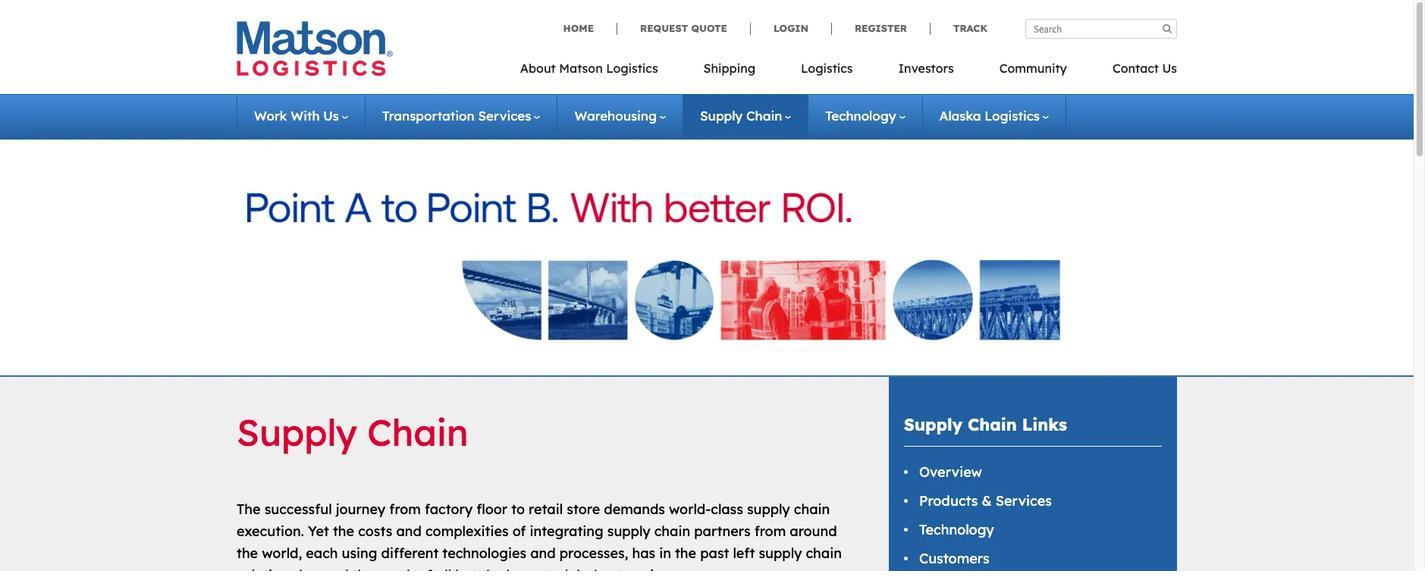 Task type: vqa. For each thing, say whether or not it's contained in the screenshot.
Matson Logistics Image
yes



Task type: describe. For each thing, give the bounding box(es) containing it.
solutions
[[237, 567, 295, 571]]

about
[[520, 61, 556, 76]]

work with us
[[254, 108, 339, 124]]

costs
[[358, 523, 393, 540]]

matson logistics image
[[237, 21, 393, 76]]

yet
[[308, 523, 329, 540]]

supply chain links section
[[870, 377, 1197, 571]]

supply chain links
[[905, 414, 1068, 436]]

the right in
[[675, 545, 697, 562]]

around
[[790, 523, 838, 540]]

investors
[[899, 61, 954, 76]]

class
[[711, 501, 744, 519]]

investors link
[[876, 56, 977, 87]]

the right yet
[[333, 523, 354, 540]]

us inside 'link'
[[1163, 61, 1178, 76]]

0 horizontal spatial of
[[419, 567, 432, 571]]

0 vertical spatial of
[[513, 523, 526, 540]]

complexities
[[426, 523, 509, 540]]

largest
[[507, 567, 553, 571]]

contact us link
[[1090, 56, 1178, 87]]

all
[[436, 567, 452, 571]]

factory
[[425, 501, 473, 519]]

transportation services link
[[382, 108, 541, 124]]

1 horizontal spatial from
[[755, 523, 786, 540]]

logistics inside logistics link
[[801, 61, 853, 76]]

products & services link
[[920, 493, 1053, 510]]

alaska logistics
[[940, 108, 1040, 124]]

journey
[[336, 501, 386, 519]]

using
[[342, 545, 378, 562]]

demands
[[604, 501, 665, 519]]

0 vertical spatial supply chain
[[700, 108, 783, 124]]

the up solutions
[[237, 545, 258, 562]]

1 vertical spatial supply
[[608, 523, 651, 540]]

overview link
[[920, 464, 983, 481]]

beyond
[[299, 567, 349, 571]]

register link
[[832, 22, 930, 35]]

chain inside section
[[968, 414, 1018, 436]]

but
[[456, 567, 478, 571]]

quote
[[692, 22, 728, 34]]

transportation
[[382, 108, 475, 124]]

logistics inside about matson logistics link
[[606, 61, 658, 76]]

0 vertical spatial technology link
[[826, 108, 906, 124]]

the down technologies
[[481, 567, 503, 571]]

work
[[254, 108, 287, 124]]

customers link
[[920, 550, 990, 567]]

1 horizontal spatial and
[[531, 545, 556, 562]]

0 vertical spatial from
[[390, 501, 421, 519]]

&
[[982, 493, 992, 510]]

the
[[237, 501, 261, 519]]

request quote
[[641, 22, 728, 34]]

matson
[[559, 61, 603, 76]]

register
[[855, 22, 908, 34]]

1 horizontal spatial technology link
[[920, 521, 995, 539]]

alaska services image
[[247, 155, 1168, 357]]

reach
[[378, 567, 415, 571]]

login
[[774, 22, 809, 34]]

community
[[1000, 61, 1068, 76]]

floor
[[477, 501, 508, 519]]

overview
[[920, 464, 983, 481]]

track link
[[930, 22, 988, 35]]

integrating
[[530, 523, 604, 540]]



Task type: locate. For each thing, give the bounding box(es) containing it.
shipping
[[704, 61, 756, 76]]

chain up in
[[655, 523, 691, 540]]

supply chain link
[[700, 108, 792, 124]]

alaska logistics link
[[940, 108, 1050, 124]]

2 horizontal spatial supply
[[905, 414, 963, 436]]

1 vertical spatial supply chain
[[237, 410, 469, 455]]

supply inside section
[[905, 414, 963, 436]]

login link
[[751, 22, 832, 35]]

logistics
[[606, 61, 658, 76], [801, 61, 853, 76], [985, 108, 1040, 124]]

from
[[390, 501, 421, 519], [755, 523, 786, 540]]

world,
[[262, 545, 302, 562]]

0 horizontal spatial technology
[[826, 108, 897, 124]]

and up largest
[[531, 545, 556, 562]]

1 horizontal spatial supply chain
[[700, 108, 783, 124]]

technology link
[[826, 108, 906, 124], [920, 521, 995, 539]]

technology up customers link
[[920, 521, 995, 539]]

0 vertical spatial technology
[[826, 108, 897, 124]]

supply
[[700, 108, 743, 124], [237, 410, 357, 455], [905, 414, 963, 436]]

chain up around
[[794, 501, 830, 519]]

contact
[[1113, 61, 1160, 76]]

0 horizontal spatial technology link
[[826, 108, 906, 124]]

services inside supply chain links section
[[996, 493, 1053, 510]]

successful
[[265, 501, 332, 519]]

0 horizontal spatial services
[[478, 108, 532, 124]]

products
[[920, 493, 979, 510]]

products & services
[[920, 493, 1053, 510]]

1 vertical spatial of
[[419, 567, 432, 571]]

1 vertical spatial technology
[[920, 521, 995, 539]]

logistics up warehousing link
[[606, 61, 658, 76]]

services right &
[[996, 493, 1053, 510]]

us right contact
[[1163, 61, 1178, 76]]

and up different
[[396, 523, 422, 540]]

0 vertical spatial chain
[[794, 501, 830, 519]]

technology inside supply chain links section
[[920, 521, 995, 539]]

0 horizontal spatial us
[[324, 108, 339, 124]]

the
[[333, 523, 354, 540], [237, 545, 258, 562], [675, 545, 697, 562], [353, 567, 374, 571], [481, 567, 503, 571]]

shipping link
[[681, 56, 779, 87]]

home link
[[564, 22, 617, 35]]

1 horizontal spatial services
[[996, 493, 1053, 510]]

2 horizontal spatial logistics
[[985, 108, 1040, 124]]

technology link up customers link
[[920, 521, 995, 539]]

retail
[[529, 501, 563, 519]]

of left 'all'
[[419, 567, 432, 571]]

left
[[733, 545, 755, 562]]

partners
[[695, 523, 751, 540]]

links
[[1023, 414, 1068, 436]]

us right "with"
[[324, 108, 339, 124]]

1 horizontal spatial technology
[[920, 521, 995, 539]]

0 horizontal spatial logistics
[[606, 61, 658, 76]]

chain
[[747, 108, 783, 124], [367, 410, 469, 455], [968, 414, 1018, 436]]

alaska
[[940, 108, 982, 124]]

1 vertical spatial services
[[996, 493, 1053, 510]]

contact us
[[1113, 61, 1178, 76]]

1 horizontal spatial of
[[513, 523, 526, 540]]

technology down top menu navigation at top
[[826, 108, 897, 124]]

different
[[381, 545, 439, 562]]

of
[[513, 523, 526, 540], [419, 567, 432, 571]]

search image
[[1163, 24, 1173, 33]]

1 vertical spatial technology link
[[920, 521, 995, 539]]

chain
[[794, 501, 830, 519], [655, 523, 691, 540], [806, 545, 842, 562]]

about matson logistics link
[[520, 56, 681, 87]]

1 horizontal spatial logistics
[[801, 61, 853, 76]]

services
[[478, 108, 532, 124], [996, 493, 1053, 510]]

home
[[564, 22, 594, 34]]

2 vertical spatial supply
[[759, 545, 802, 562]]

logistics down community link
[[985, 108, 1040, 124]]

us
[[1163, 61, 1178, 76], [324, 108, 339, 124]]

technologies
[[443, 545, 527, 562]]

work with us link
[[254, 108, 348, 124]]

world-
[[669, 501, 711, 519]]

2 horizontal spatial chain
[[968, 414, 1018, 436]]

0 horizontal spatial from
[[390, 501, 421, 519]]

1 vertical spatial from
[[755, 523, 786, 540]]

and
[[396, 523, 422, 540], [531, 545, 556, 562]]

1 horizontal spatial us
[[1163, 61, 1178, 76]]

from up 'costs'
[[390, 501, 421, 519]]

to
[[512, 501, 525, 519]]

the down using
[[353, 567, 374, 571]]

with
[[291, 108, 320, 124]]

track
[[954, 22, 988, 34]]

0 vertical spatial and
[[396, 523, 422, 540]]

services down about
[[478, 108, 532, 124]]

1 vertical spatial us
[[324, 108, 339, 124]]

None search field
[[1026, 19, 1178, 39]]

from up left
[[755, 523, 786, 540]]

processes,
[[560, 545, 629, 562]]

chain down around
[[806, 545, 842, 562]]

customers
[[920, 550, 990, 567]]

1 horizontal spatial chain
[[747, 108, 783, 124]]

0 vertical spatial services
[[478, 108, 532, 124]]

supply right left
[[759, 545, 802, 562]]

0 horizontal spatial supply chain
[[237, 410, 469, 455]]

warehousing
[[575, 108, 657, 124]]

1 horizontal spatial supply
[[700, 108, 743, 124]]

1 vertical spatial and
[[531, 545, 556, 562]]

warehousing link
[[575, 108, 666, 124]]

supply chain
[[700, 108, 783, 124], [237, 410, 469, 455]]

logistics down login
[[801, 61, 853, 76]]

request quote link
[[617, 22, 751, 35]]

has
[[632, 545, 656, 562]]

in
[[660, 545, 672, 562]]

supply right class
[[747, 501, 791, 519]]

about matson logistics
[[520, 61, 658, 76]]

each
[[306, 545, 338, 562]]

logistics link
[[779, 56, 876, 87]]

0 horizontal spatial and
[[396, 523, 422, 540]]

technology link down top menu navigation at top
[[826, 108, 906, 124]]

top menu navigation
[[520, 56, 1178, 87]]

0 vertical spatial us
[[1163, 61, 1178, 76]]

supply
[[747, 501, 791, 519], [608, 523, 651, 540], [759, 545, 802, 562]]

past
[[701, 545, 730, 562]]

0 horizontal spatial chain
[[367, 410, 469, 455]]

0 horizontal spatial supply
[[237, 410, 357, 455]]

Search search field
[[1026, 19, 1178, 39]]

enterprises.
[[601, 567, 678, 571]]

technology
[[826, 108, 897, 124], [920, 521, 995, 539]]

0 vertical spatial supply
[[747, 501, 791, 519]]

global
[[556, 567, 598, 571]]

store
[[567, 501, 600, 519]]

1 vertical spatial chain
[[655, 523, 691, 540]]

transportation services
[[382, 108, 532, 124]]

execution.
[[237, 523, 304, 540]]

community link
[[977, 56, 1090, 87]]

supply down demands
[[608, 523, 651, 540]]

of down to
[[513, 523, 526, 540]]

request
[[641, 22, 689, 34]]

the successful journey from factory floor to retail store demands world-class supply chain execution. yet the costs and complexities of integrating supply chain partners from around the world, each using different technologies and processes, has in the past left supply chain solutions beyond the reach of all but the largest global enterprises.
[[237, 501, 842, 571]]

2 vertical spatial chain
[[806, 545, 842, 562]]



